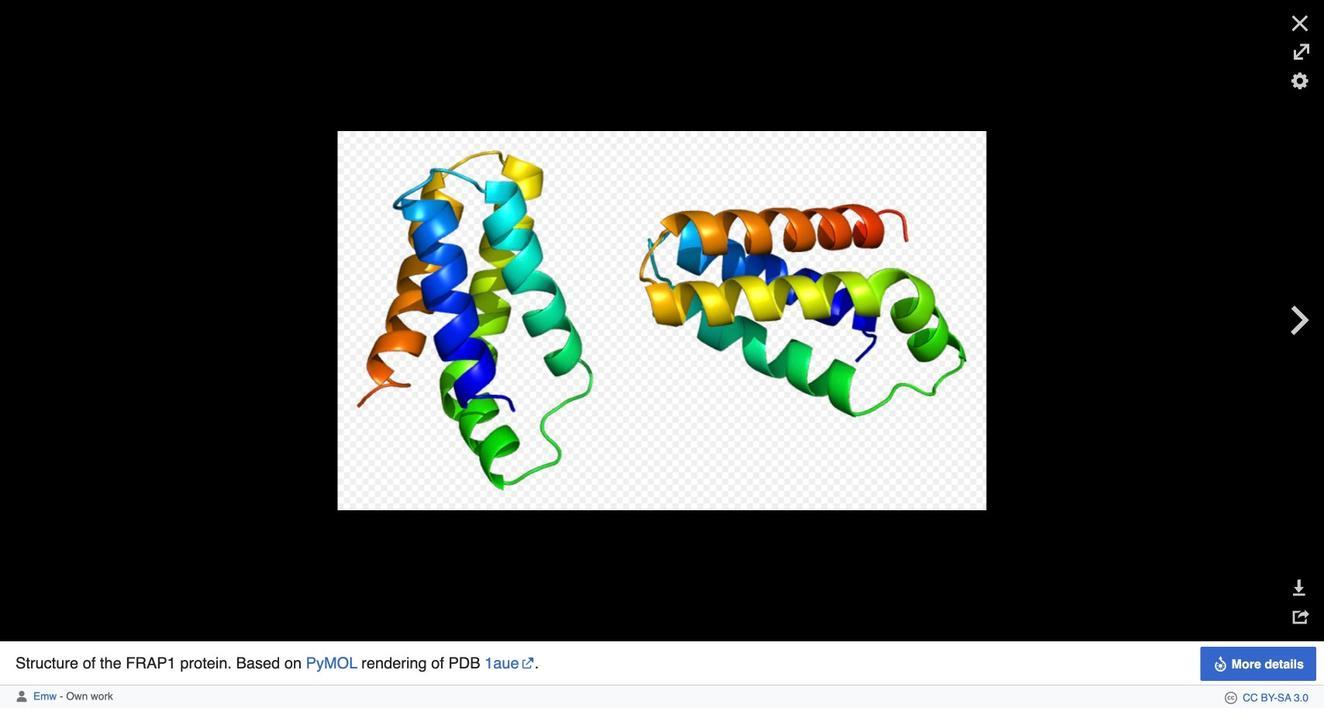 Task type: vqa. For each thing, say whether or not it's contained in the screenshot.
Undefined image
yes



Task type: describe. For each thing, give the bounding box(es) containing it.
undefined image
[[338, 131, 987, 510]]



